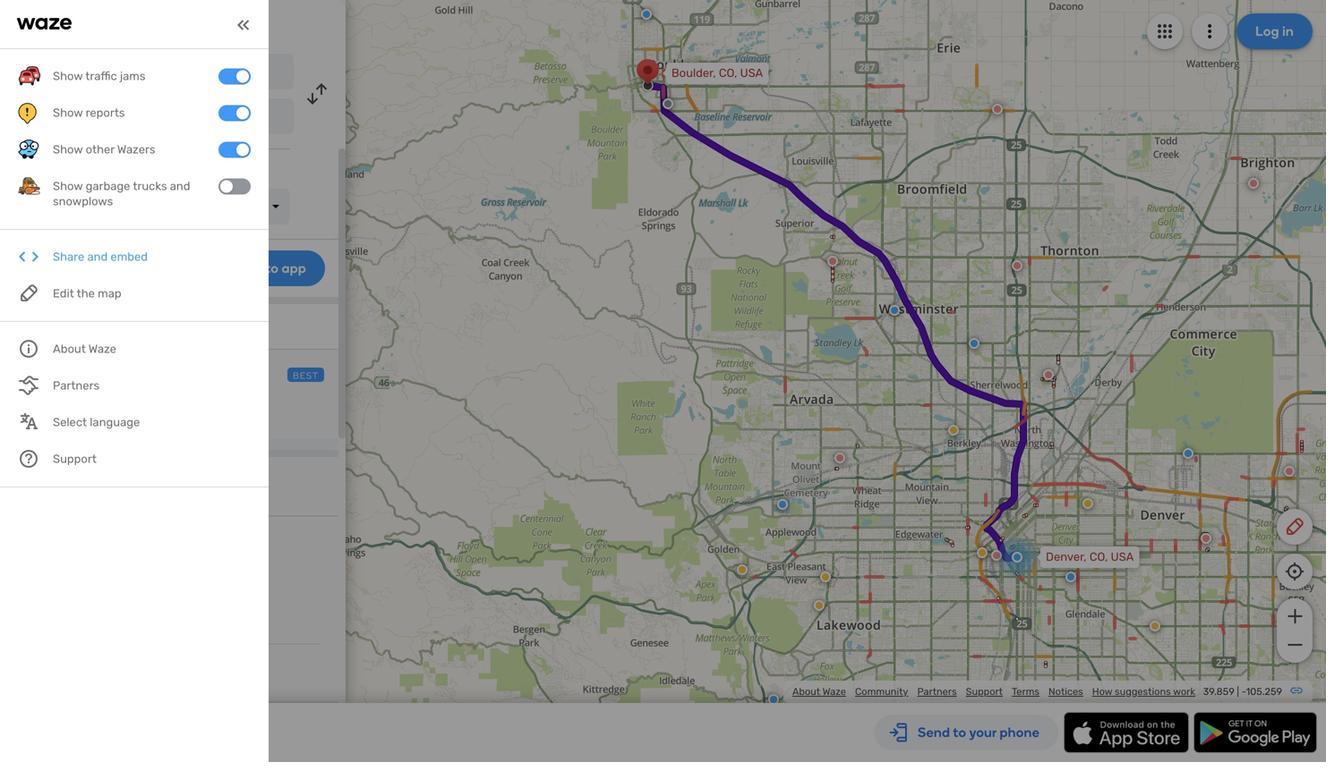 Task type: vqa. For each thing, say whether or not it's contained in the screenshot.
Routes
yes



Task type: describe. For each thing, give the bounding box(es) containing it.
starting
[[18, 487, 64, 502]]

boulder, co, usa
[[672, 66, 763, 80]]

usa for denver
[[133, 67, 154, 80]]

39.859
[[1203, 686, 1235, 698]]

share and embed
[[53, 250, 148, 264]]

destination button
[[124, 487, 190, 516]]

starting point button
[[18, 487, 97, 514]]

thu, dec 7 list box
[[48, 189, 183, 225]]

denver
[[65, 66, 107, 81]]

driving directions
[[107, 14, 239, 34]]

8:15 am
[[202, 200, 244, 214]]

denver,
[[1046, 551, 1087, 565]]

support
[[966, 686, 1003, 698]]

1
[[27, 368, 31, 383]]

co, for boulder
[[117, 112, 134, 124]]

share
[[53, 250, 84, 264]]

36 min
[[50, 365, 100, 385]]

terms link
[[1012, 686, 1040, 698]]

boulder co, usa
[[65, 111, 158, 125]]

terms
[[1012, 686, 1040, 698]]

notices
[[1049, 686, 1083, 698]]

zoom in image
[[1284, 606, 1306, 628]]

pencil image
[[1284, 517, 1306, 538]]

8:15 am list box
[[192, 189, 290, 225]]

how suggestions work link
[[1092, 686, 1195, 698]]

w
[[90, 390, 100, 405]]

co, for boulder,
[[719, 66, 737, 80]]

co, for denver
[[113, 67, 130, 80]]

denver, co, usa
[[1046, 551, 1134, 565]]

thu, dec 7
[[59, 200, 115, 214]]

0 horizontal spatial 36
[[50, 365, 69, 385]]

location image
[[18, 106, 39, 127]]

dec
[[85, 200, 106, 214]]

partners link
[[917, 686, 957, 698]]

about waze community partners support terms notices how suggestions work 39.859 | -105.259
[[792, 686, 1282, 698]]

embed
[[111, 250, 148, 264]]

thu,
[[59, 200, 83, 214]]

starting point
[[18, 487, 97, 502]]

current location image
[[18, 61, 39, 82]]

zoom out image
[[1284, 635, 1306, 656]]

|
[[1237, 686, 1239, 698]]

us-
[[50, 390, 72, 405]]

about
[[792, 686, 820, 698]]

clock image
[[13, 158, 35, 180]]



Task type: locate. For each thing, give the bounding box(es) containing it.
am
[[227, 200, 244, 214]]

boulder
[[65, 111, 111, 125]]

usa for denver,
[[1111, 551, 1134, 565]]

suggestions
[[1115, 686, 1171, 698]]

routes
[[13, 321, 52, 336]]

share and embed link
[[18, 239, 251, 276]]

co, inside "boulder co, usa"
[[117, 112, 134, 124]]

usa down denver co, usa
[[137, 112, 158, 124]]

directions
[[164, 14, 239, 34]]

105.259
[[1246, 686, 1282, 698]]

driving
[[107, 14, 161, 34]]

code image
[[18, 246, 40, 269]]

about waze link
[[792, 686, 846, 698]]

miles
[[77, 412, 110, 424]]

us-36 w 28.8 miles
[[50, 390, 110, 424]]

8:15
[[202, 200, 225, 214]]

best
[[293, 371, 319, 381]]

1 horizontal spatial 36
[[72, 390, 88, 405]]

co, right denver
[[113, 67, 130, 80]]

36
[[50, 365, 69, 385], [72, 390, 88, 405]]

destination
[[124, 487, 190, 502]]

usa inside denver co, usa
[[133, 67, 154, 80]]

usa down the driving
[[133, 67, 154, 80]]

min
[[73, 365, 100, 385]]

point
[[67, 487, 97, 502]]

usa right denver,
[[1111, 551, 1134, 565]]

link image
[[1289, 684, 1304, 698]]

and
[[87, 250, 108, 264]]

community
[[855, 686, 908, 698]]

1 vertical spatial 36
[[72, 390, 88, 405]]

co, inside denver co, usa
[[113, 67, 130, 80]]

co, for denver,
[[1090, 551, 1108, 565]]

work
[[1173, 686, 1195, 698]]

36 up 'us-'
[[50, 365, 69, 385]]

co, right boulder
[[117, 112, 134, 124]]

7
[[109, 200, 115, 214]]

co,
[[719, 66, 737, 80], [113, 67, 130, 80], [117, 112, 134, 124], [1090, 551, 1108, 565]]

denver co, usa
[[65, 66, 154, 81]]

boulder,
[[672, 66, 716, 80]]

usa right boulder, on the right top of page
[[740, 66, 763, 80]]

0 vertical spatial 36
[[50, 365, 69, 385]]

usa
[[740, 66, 763, 80], [133, 67, 154, 80], [137, 112, 158, 124], [1111, 551, 1134, 565]]

36 inside the us-36 w 28.8 miles
[[72, 390, 88, 405]]

co, right boulder, on the right top of page
[[719, 66, 737, 80]]

-
[[1242, 686, 1246, 698]]

notices link
[[1049, 686, 1083, 698]]

support link
[[966, 686, 1003, 698]]

usa for boulder
[[137, 112, 158, 124]]

waze
[[823, 686, 846, 698]]

28.8
[[50, 412, 74, 424]]

how
[[1092, 686, 1112, 698]]

usa inside "boulder co, usa"
[[137, 112, 158, 124]]

partners
[[917, 686, 957, 698]]

community link
[[855, 686, 908, 698]]

co, right denver,
[[1090, 551, 1108, 565]]

usa for boulder,
[[740, 66, 763, 80]]

36 left w
[[72, 390, 88, 405]]



